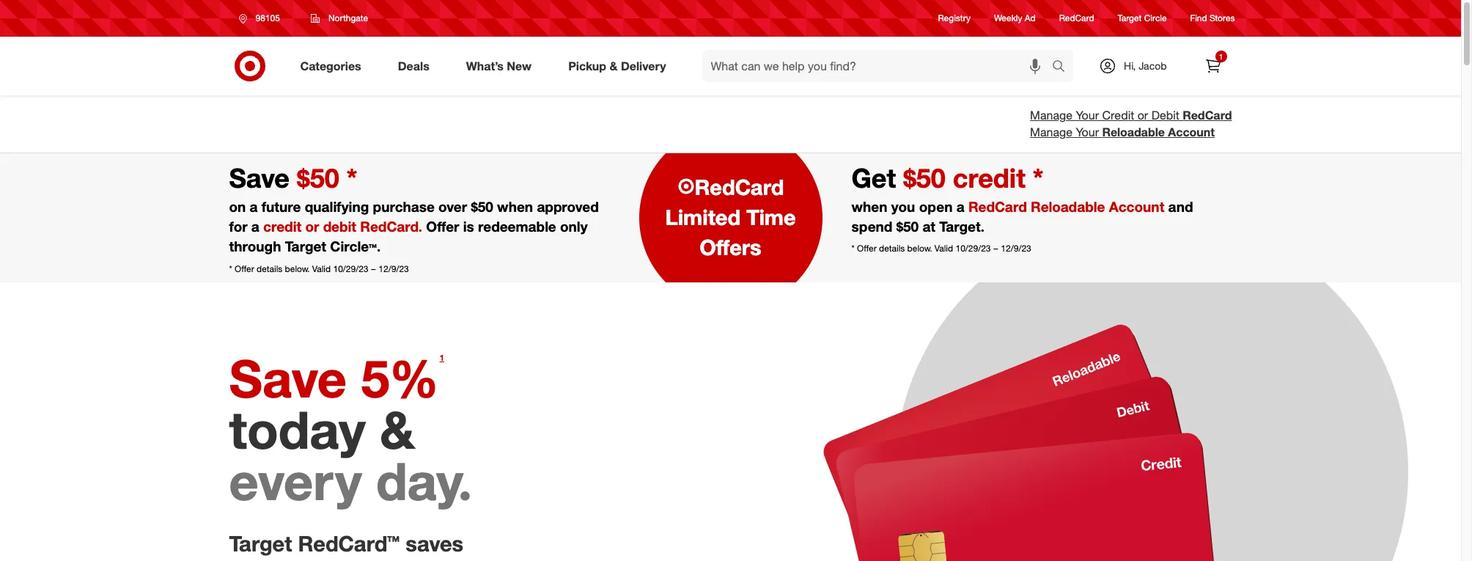 Task type: locate. For each thing, give the bounding box(es) containing it.
a right on
[[250, 198, 258, 215]]

at
[[923, 218, 936, 235]]

2 vertical spatial target
[[229, 530, 292, 556]]

when
[[497, 198, 533, 215], [852, 198, 888, 215]]

1 horizontal spatial –
[[994, 243, 999, 254]]

debit
[[1152, 108, 1180, 122]]

&
[[610, 58, 618, 73], [380, 398, 415, 461]]

12/9/23 down offer is redeemable only through target circle™.
[[379, 263, 409, 274]]

manage
[[1031, 108, 1073, 122], [1031, 125, 1073, 139]]

0 horizontal spatial details
[[257, 263, 283, 274]]

0 horizontal spatial 12/9/23
[[379, 263, 409, 274]]

below.
[[908, 243, 933, 254], [285, 263, 310, 274]]

find stores
[[1191, 13, 1236, 24]]

1 horizontal spatial 1
[[1220, 52, 1224, 61]]

when up redeemable
[[497, 198, 533, 215]]

* link up and spend $50 at target. at the right top of page
[[1033, 162, 1044, 193]]

target left circle
[[1118, 13, 1142, 24]]

0 horizontal spatial &
[[380, 398, 415, 461]]

0 vertical spatial save
[[229, 162, 297, 193]]

1 vertical spatial * offer details below. valid 10/29/23 – 12/9/23
[[229, 263, 409, 274]]

1 save from the top
[[229, 162, 297, 193]]

redcard inside the manage your credit or debit redcard manage your reloadable account
[[1183, 108, 1233, 122]]

save for save 5%
[[229, 347, 347, 410]]

1 vertical spatial save
[[229, 347, 347, 410]]

1 horizontal spatial offer
[[426, 218, 459, 235]]

1 horizontal spatial valid
[[935, 243, 954, 254]]

ad
[[1025, 13, 1036, 24]]

jacob
[[1139, 59, 1167, 72]]

1 vertical spatial below.
[[285, 263, 310, 274]]

0 horizontal spatial 10/29/23
[[333, 263, 369, 274]]

10/29/23 down target.
[[956, 243, 991, 254]]

1 vertical spatial manage
[[1031, 125, 1073, 139]]

$50 inside and spend $50 at target.
[[897, 218, 919, 235]]

*
[[347, 162, 357, 193], [1033, 162, 1044, 193], [852, 243, 855, 254], [229, 263, 232, 274]]

below. down future
[[285, 263, 310, 274]]

registry link
[[939, 12, 971, 25]]

a up target.
[[957, 198, 965, 215]]

every day.
[[229, 449, 473, 512]]

* link
[[347, 162, 357, 193], [1033, 162, 1044, 193], [852, 243, 855, 254], [229, 263, 232, 274]]

0 horizontal spatial 1 link
[[438, 352, 447, 368]]

1 horizontal spatial 12/9/23
[[1001, 243, 1032, 254]]

time
[[747, 204, 796, 230]]

0 horizontal spatial offer
[[235, 263, 254, 274]]

approved
[[537, 198, 599, 215]]

new
[[507, 58, 532, 73]]

your left reloadable
[[1076, 125, 1099, 139]]

0 vertical spatial 10/29/23
[[956, 243, 991, 254]]

below. for save
[[285, 263, 310, 274]]

offers
[[700, 234, 762, 261]]

0 horizontal spatial when
[[497, 198, 533, 215]]

2 manage from the top
[[1031, 125, 1073, 139]]

stores
[[1210, 13, 1236, 24]]

northgate
[[328, 12, 368, 23]]

$50 down when you open a
[[897, 218, 919, 235]]

0 vertical spatial target
[[1118, 13, 1142, 24]]

categories link
[[288, 50, 380, 82]]

your left credit
[[1076, 108, 1099, 122]]

0 horizontal spatial * offer details below. valid 10/29/23 – 12/9/23
[[229, 263, 409, 274]]

offer down through
[[235, 263, 254, 274]]

1 when from the left
[[497, 198, 533, 215]]

98105 button
[[229, 5, 295, 32]]

0 horizontal spatial redcard
[[695, 173, 784, 200]]

details down through
[[257, 263, 283, 274]]

when you open a
[[852, 198, 969, 215]]

0 vertical spatial 12/9/23
[[1001, 243, 1032, 254]]

what's
[[466, 58, 504, 73]]

valid for get
[[935, 243, 954, 254]]

1 horizontal spatial when
[[852, 198, 888, 215]]

get
[[852, 162, 904, 193]]

when inside the on a future qualifying purchase over $50 when approved for a
[[497, 198, 533, 215]]

* offer details below. valid 10/29/23 – 12/9/23
[[852, 243, 1032, 254], [229, 263, 409, 274]]

valid down at
[[935, 243, 954, 254]]

* down through
[[229, 263, 232, 274]]

1 vertical spatial 12/9/23
[[379, 263, 409, 274]]

when up spend
[[852, 198, 888, 215]]

target circle link
[[1118, 12, 1167, 25]]

0 horizontal spatial below.
[[285, 263, 310, 274]]

target inside offer is redeemable only through target circle™.
[[285, 238, 326, 255]]

deals link
[[386, 50, 448, 82]]

0 vertical spatial offer
[[426, 218, 459, 235]]

1 vertical spatial $50
[[897, 218, 919, 235]]

today
[[229, 398, 366, 461]]

offer
[[426, 218, 459, 235], [857, 243, 877, 254], [235, 263, 254, 274]]

1 horizontal spatial 10/29/23
[[956, 243, 991, 254]]

0 vertical spatial $50
[[471, 198, 494, 215]]

valid
[[935, 243, 954, 254], [312, 263, 331, 274]]

1 horizontal spatial details
[[879, 243, 905, 254]]

0 vertical spatial manage
[[1031, 108, 1073, 122]]

1 vertical spatial target
[[285, 238, 326, 255]]

$50
[[471, 198, 494, 215], [897, 218, 919, 235]]

details for get
[[879, 243, 905, 254]]

12/9/23 down and spend $50 at target. at the right top of page
[[1001, 243, 1032, 254]]

and
[[1169, 198, 1194, 215]]

target down future
[[285, 238, 326, 255]]

1 manage from the top
[[1031, 108, 1073, 122]]

redcard™
[[298, 530, 400, 556]]

1 vertical spatial offer
[[857, 243, 877, 254]]

0 vertical spatial your
[[1076, 108, 1099, 122]]

1 vertical spatial 10/29/23
[[333, 263, 369, 274]]

–
[[994, 243, 999, 254], [371, 263, 376, 274]]

weekly
[[995, 13, 1023, 24]]

2 vertical spatial offer
[[235, 263, 254, 274]]

redcard up time
[[695, 173, 784, 200]]

target
[[1118, 13, 1142, 24], [285, 238, 326, 255], [229, 530, 292, 556]]

1 horizontal spatial below.
[[908, 243, 933, 254]]

0 horizontal spatial valid
[[312, 263, 331, 274]]

over
[[439, 198, 467, 215]]

0 horizontal spatial –
[[371, 263, 376, 274]]

2 save from the top
[[229, 347, 347, 410]]

$50 up is
[[471, 198, 494, 215]]

* down spend
[[852, 243, 855, 254]]

– down and spend $50 at target. at the right top of page
[[994, 243, 999, 254]]

save for save
[[229, 162, 297, 193]]

target for redcard™
[[229, 530, 292, 556]]

reloadable
[[1103, 125, 1165, 139]]

below. down at
[[908, 243, 933, 254]]

purchase
[[373, 198, 435, 215]]

1 horizontal spatial &
[[610, 58, 618, 73]]

1 vertical spatial &
[[380, 398, 415, 461]]

offer for get
[[857, 243, 877, 254]]

1 horizontal spatial $50
[[897, 218, 919, 235]]

future
[[262, 198, 301, 215]]

on a future qualifying purchase over $50 when approved for a
[[229, 198, 599, 235]]

1 vertical spatial 1 link
[[438, 352, 447, 368]]

target circle
[[1118, 13, 1167, 24]]

0 vertical spatial details
[[879, 243, 905, 254]]

save
[[229, 162, 297, 193], [229, 347, 347, 410]]

1 right the 5%
[[440, 353, 444, 363]]

0 horizontal spatial 1
[[440, 353, 444, 363]]

details
[[879, 243, 905, 254], [257, 263, 283, 274]]

0 vertical spatial –
[[994, 243, 999, 254]]

delivery
[[621, 58, 666, 73]]

2 horizontal spatial redcard
[[1183, 108, 1233, 122]]

redcard
[[1060, 13, 1095, 24], [1183, 108, 1233, 122], [695, 173, 784, 200]]

10/29/23
[[956, 243, 991, 254], [333, 263, 369, 274]]

1 vertical spatial redcard
[[1183, 108, 1233, 122]]

what's new link
[[454, 50, 550, 82]]

* offer details below. valid 10/29/23 – 12/9/23 down circle™.
[[229, 263, 409, 274]]

1 vertical spatial –
[[371, 263, 376, 274]]

limited
[[666, 204, 741, 230]]

– down circle™.
[[371, 263, 376, 274]]

10/29/23 down circle™.
[[333, 263, 369, 274]]

1 vertical spatial details
[[257, 263, 283, 274]]

0 vertical spatial redcard
[[1060, 13, 1095, 24]]

target.
[[940, 218, 985, 235]]

valid down circle™.
[[312, 263, 331, 274]]

a
[[250, 198, 258, 215], [957, 198, 965, 215], [251, 218, 259, 235]]

1 horizontal spatial 1 link
[[1197, 50, 1230, 82]]

offer for save
[[235, 263, 254, 274]]

1
[[1220, 52, 1224, 61], [440, 353, 444, 363]]

0 vertical spatial &
[[610, 58, 618, 73]]

offer down spend
[[857, 243, 877, 254]]

search button
[[1046, 50, 1081, 85]]

& inside pickup & delivery link
[[610, 58, 618, 73]]

0 vertical spatial * offer details below. valid 10/29/23 – 12/9/23
[[852, 243, 1032, 254]]

1 down stores
[[1220, 52, 1224, 61]]

only
[[560, 218, 588, 235]]

hi, jacob
[[1124, 59, 1167, 72]]

hi,
[[1124, 59, 1136, 72]]

and spend $50 at target.
[[852, 198, 1194, 235]]

0 vertical spatial below.
[[908, 243, 933, 254]]

offer down 'over'
[[426, 218, 459, 235]]

target down the "every"
[[229, 530, 292, 556]]

1 horizontal spatial * offer details below. valid 10/29/23 – 12/9/23
[[852, 243, 1032, 254]]

0 vertical spatial 1
[[1220, 52, 1224, 61]]

12/9/23
[[1001, 243, 1032, 254], [379, 263, 409, 274]]

* offer details below. valid 10/29/23 – 12/9/23 down at
[[852, 243, 1032, 254]]

redcard right ad
[[1060, 13, 1095, 24]]

2 horizontal spatial offer
[[857, 243, 877, 254]]

& for today
[[380, 398, 415, 461]]

– for save
[[371, 263, 376, 274]]

your
[[1076, 108, 1099, 122], [1076, 125, 1099, 139]]

1 vertical spatial valid
[[312, 263, 331, 274]]

0 horizontal spatial $50
[[471, 198, 494, 215]]

offer is redeemable only through target circle™.
[[229, 218, 588, 255]]

redcard up account
[[1183, 108, 1233, 122]]

details down spend
[[879, 243, 905, 254]]

what's new
[[466, 58, 532, 73]]

0 vertical spatial valid
[[935, 243, 954, 254]]

1 link
[[1197, 50, 1230, 82], [438, 352, 447, 368]]

1 vertical spatial your
[[1076, 125, 1099, 139]]



Task type: describe. For each thing, give the bounding box(es) containing it.
* link down spend
[[852, 243, 855, 254]]

today &
[[229, 398, 415, 461]]

– for get
[[994, 243, 999, 254]]

account
[[1169, 125, 1215, 139]]

98105
[[256, 12, 280, 23]]

5%
[[361, 347, 439, 410]]

* offer details below. valid 10/29/23 – 12/9/23 for get
[[852, 243, 1032, 254]]

offer inside offer is redeemable only through target circle™.
[[426, 218, 459, 235]]

below. for get
[[908, 243, 933, 254]]

0 vertical spatial 1 link
[[1197, 50, 1230, 82]]

save 5%
[[229, 347, 439, 410]]

spend
[[852, 218, 893, 235]]

or
[[1138, 108, 1149, 122]]

redeemable
[[478, 218, 557, 235]]

* link up qualifying
[[347, 162, 357, 193]]

12/9/23 for get
[[1001, 243, 1032, 254]]

redcards image
[[811, 322, 1233, 561]]

for
[[229, 218, 248, 235]]

manage your credit or debit redcard manage your reloadable account
[[1031, 108, 1233, 139]]

pickup
[[569, 58, 607, 73]]

& for pickup
[[610, 58, 618, 73]]

weekly ad
[[995, 13, 1036, 24]]

details for save
[[257, 263, 283, 274]]

saves
[[406, 530, 464, 556]]

10/29/23 for get
[[956, 243, 991, 254]]

credit
[[1103, 108, 1135, 122]]

day.
[[376, 449, 473, 512]]

* link down through
[[229, 263, 232, 274]]

target for circle
[[1118, 13, 1142, 24]]

circle™.
[[330, 238, 381, 255]]

valid for save
[[312, 263, 331, 274]]

pickup & delivery
[[569, 58, 666, 73]]

is
[[463, 218, 474, 235]]

* up qualifying
[[347, 162, 357, 193]]

circle
[[1145, 13, 1167, 24]]

2 when from the left
[[852, 198, 888, 215]]

qualifying
[[305, 198, 369, 215]]

target redcard™ saves
[[229, 530, 464, 556]]

1 your from the top
[[1076, 108, 1099, 122]]

1 vertical spatial 1
[[440, 353, 444, 363]]

2 your from the top
[[1076, 125, 1099, 139]]

on
[[229, 198, 246, 215]]

* up and spend $50 at target. at the right top of page
[[1033, 162, 1044, 193]]

weekly ad link
[[995, 12, 1036, 25]]

redcard link
[[1060, 12, 1095, 25]]

12/9/23 for save
[[379, 263, 409, 274]]

* offer details below. valid 10/29/23 – 12/9/23 for save
[[229, 263, 409, 274]]

What can we help you find? suggestions appear below search field
[[702, 50, 1056, 82]]

northgate button
[[301, 5, 378, 32]]

limited time offers
[[666, 204, 796, 261]]

every
[[229, 449, 362, 512]]

$50 inside the on a future qualifying purchase over $50 when approved for a
[[471, 198, 494, 215]]

2 vertical spatial redcard
[[695, 173, 784, 200]]

registry
[[939, 13, 971, 24]]

find stores link
[[1191, 12, 1236, 25]]

search
[[1046, 60, 1081, 75]]

open
[[919, 198, 953, 215]]

find
[[1191, 13, 1208, 24]]

pickup & delivery link
[[556, 50, 685, 82]]

1 horizontal spatial redcard
[[1060, 13, 1095, 24]]

deals
[[398, 58, 430, 73]]

a right the for
[[251, 218, 259, 235]]

10/29/23 for save
[[333, 263, 369, 274]]

categories
[[300, 58, 361, 73]]

through
[[229, 238, 281, 255]]

you
[[892, 198, 916, 215]]



Task type: vqa. For each thing, say whether or not it's contained in the screenshot.
Weekly Ad
yes



